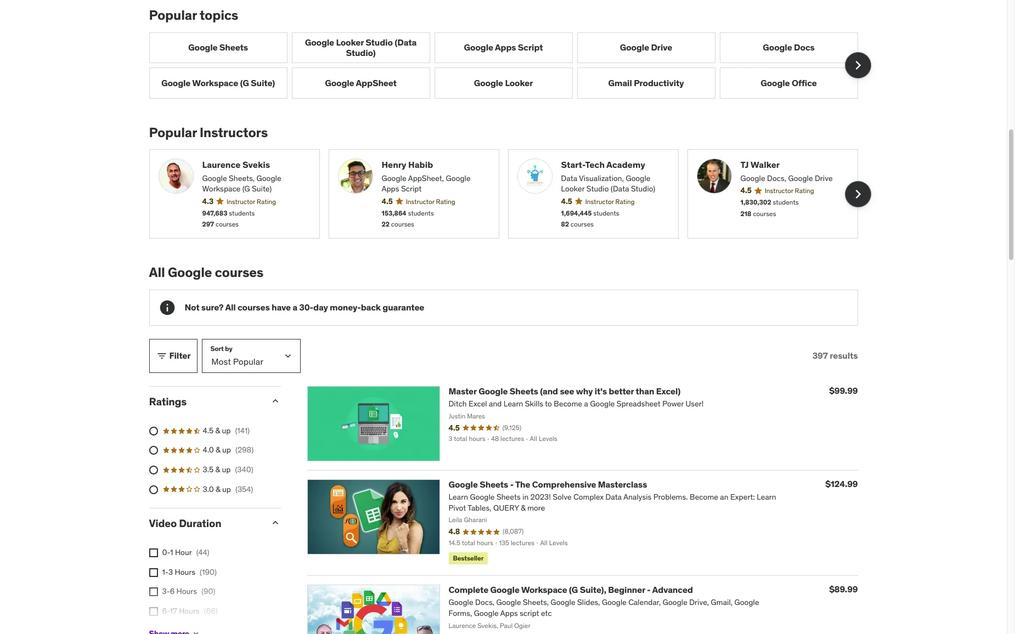 Task type: vqa. For each thing, say whether or not it's contained in the screenshot.
Walker
yes



Task type: describe. For each thing, give the bounding box(es) containing it.
1 vertical spatial small image
[[270, 518, 281, 529]]

start-tech academy link
[[561, 159, 669, 171]]

beginner
[[608, 585, 645, 596]]

google inside google looker studio (data studio)
[[305, 37, 334, 48]]

laurence svekis link
[[202, 159, 310, 171]]

rating for start-tech academy
[[616, 198, 635, 206]]

4.0 & up (298)
[[203, 445, 254, 455]]

(354)
[[235, 484, 253, 494]]

947,683 students 297 courses
[[202, 209, 255, 229]]

1 vertical spatial all
[[225, 302, 236, 313]]

duration
[[179, 517, 221, 530]]

svekis
[[243, 159, 270, 170]]

$89.99
[[829, 584, 858, 595]]

0 horizontal spatial all
[[149, 264, 165, 281]]

hours for 3-6 hours
[[176, 587, 197, 597]]

0-1 hour (44)
[[162, 548, 209, 558]]

& for 3.5
[[215, 465, 220, 475]]

4.5 for start-
[[561, 196, 572, 206]]

0-
[[162, 548, 170, 558]]

looker inside "start-tech academy data visualization, google looker studio (data studio)"
[[561, 184, 585, 194]]

3-6 hours (90)
[[162, 587, 215, 597]]

henry habib google appsheet, google apps script
[[382, 159, 471, 194]]

4.5 & up (141)
[[203, 426, 250, 436]]

instructor for svekis
[[227, 198, 255, 206]]

courses up sure?
[[215, 264, 264, 281]]

6-
[[162, 606, 170, 616]]

than
[[636, 386, 654, 397]]

google inside "start-tech academy data visualization, google looker studio (data studio)"
[[626, 173, 651, 183]]

up for 4.0 & up
[[222, 445, 231, 455]]

masterclass
[[598, 479, 647, 490]]

small image inside the "filter" button
[[156, 351, 167, 362]]

apps inside "link"
[[495, 42, 516, 53]]

video duration
[[149, 517, 221, 530]]

all google courses
[[149, 264, 264, 281]]

ratings
[[149, 395, 187, 408]]

22
[[382, 220, 390, 229]]

google appsheet link
[[292, 68, 430, 99]]

google drive
[[620, 42, 672, 53]]

google sheets
[[188, 42, 248, 53]]

4.5 for tj
[[741, 186, 752, 196]]

(141)
[[235, 426, 250, 436]]

$124.99
[[825, 479, 858, 490]]

appsheet,
[[408, 173, 444, 183]]

the
[[515, 479, 530, 490]]

google drive link
[[577, 32, 715, 63]]

google looker studio (data studio) link
[[292, 32, 430, 63]]

(298)
[[235, 445, 254, 455]]

instructor rating for svekis
[[227, 198, 276, 206]]

laurence svekis google sheets, google workspace (g suite)
[[202, 159, 281, 194]]

1 horizontal spatial -
[[647, 585, 651, 596]]

google docs
[[763, 42, 815, 53]]

walker
[[751, 159, 780, 170]]

master google sheets (and see why it's better than excel)
[[449, 386, 681, 397]]

3-
[[162, 587, 170, 597]]

0 horizontal spatial drive
[[651, 42, 672, 53]]

google looker studio (data studio)
[[305, 37, 417, 58]]

courses for 22
[[391, 220, 414, 229]]

153,864
[[382, 209, 407, 217]]

& for 4.0
[[216, 445, 220, 455]]

google office
[[761, 77, 817, 88]]

popular instructors element
[[149, 124, 871, 239]]

video duration button
[[149, 517, 261, 530]]

complete
[[449, 585, 489, 596]]

google sheets - the comprehensive masterclass
[[449, 479, 647, 490]]

2 vertical spatial xsmall image
[[191, 630, 200, 634]]

habib
[[408, 159, 433, 170]]

popular topics
[[149, 7, 238, 24]]

popular for popular instructors
[[149, 124, 197, 141]]

have
[[272, 302, 291, 313]]

(90)
[[201, 587, 215, 597]]

xsmall image for 6-
[[149, 607, 158, 616]]

productivity
[[634, 77, 684, 88]]

results
[[830, 350, 858, 361]]

suite) inside laurence svekis google sheets, google workspace (g suite)
[[252, 184, 272, 194]]

up for 4.5 & up
[[222, 426, 231, 436]]

(66)
[[204, 606, 218, 616]]

master google sheets (and see why it's better than excel) link
[[449, 386, 681, 397]]

hour
[[175, 548, 192, 558]]

instructor rating for walker
[[765, 187, 814, 195]]

0 vertical spatial suite)
[[251, 77, 275, 88]]

instructor for habib
[[406, 198, 434, 206]]

docs,
[[767, 173, 787, 183]]

apps inside henry habib google appsheet, google apps script
[[382, 184, 399, 194]]

studio inside "start-tech academy data visualization, google looker studio (data studio)"
[[587, 184, 609, 194]]

(190)
[[200, 567, 217, 577]]

money-
[[330, 302, 361, 313]]

master
[[449, 386, 477, 397]]

google inside the google docs link
[[763, 42, 792, 53]]

small image
[[270, 396, 281, 407]]

1,830,302
[[741, 198, 771, 206]]

workspace inside laurence svekis google sheets, google workspace (g suite)
[[202, 184, 241, 194]]

henry habib link
[[382, 159, 490, 171]]

1,830,302 students 218 courses
[[741, 198, 799, 218]]

filter
[[169, 350, 191, 361]]

studio) inside google looker studio (data studio)
[[346, 47, 376, 58]]

sheets,
[[229, 173, 255, 183]]

courses for all
[[238, 302, 270, 313]]

6-17 hours (66)
[[162, 606, 218, 616]]

students for svekis
[[229, 209, 255, 217]]

0 vertical spatial workspace
[[192, 77, 238, 88]]

google apps script
[[464, 42, 543, 53]]



Task type: locate. For each thing, give the bounding box(es) containing it.
2 popular from the top
[[149, 124, 197, 141]]

looker for google looker
[[505, 77, 533, 88]]

visualization,
[[579, 173, 624, 183]]

2 horizontal spatial sheets
[[510, 386, 538, 397]]

2 next image from the top
[[849, 185, 867, 203]]

0 vertical spatial hours
[[175, 567, 195, 577]]

studio) down academy
[[631, 184, 655, 194]]

carousel element containing google looker studio (data studio)
[[149, 32, 871, 99]]

1 vertical spatial hours
[[176, 587, 197, 597]]

xsmall image
[[149, 549, 158, 558], [149, 607, 158, 616], [191, 630, 200, 634]]

1 vertical spatial next image
[[849, 185, 867, 203]]

(data inside google looker studio (data studio)
[[395, 37, 417, 48]]

studio up the appsheet
[[366, 37, 393, 48]]

sheets inside the carousel element
[[219, 42, 248, 53]]

1,694,445 students 82 courses
[[561, 209, 619, 229]]

workspace down google sheets link
[[192, 77, 238, 88]]

1 vertical spatial workspace
[[202, 184, 241, 194]]

instructor rating for tech
[[585, 198, 635, 206]]

google sheets link
[[149, 32, 287, 63]]

up left the (141)
[[222, 426, 231, 436]]

studio) inside "start-tech academy data visualization, google looker studio (data studio)"
[[631, 184, 655, 194]]

up left (340)
[[222, 465, 231, 475]]

script up "google looker"
[[518, 42, 543, 53]]

instructors
[[200, 124, 268, 141]]

1,694,445
[[561, 209, 592, 217]]

0 horizontal spatial studio)
[[346, 47, 376, 58]]

up for 3.0 & up
[[222, 484, 231, 494]]

students inside 1,694,445 students 82 courses
[[594, 209, 619, 217]]

1 popular from the top
[[149, 7, 197, 24]]

xsmall image for 3-
[[149, 588, 158, 597]]

script
[[518, 42, 543, 53], [401, 184, 422, 194]]

0 vertical spatial (data
[[395, 37, 417, 48]]

instructor rating
[[765, 187, 814, 195], [227, 198, 276, 206], [406, 198, 455, 206], [585, 198, 635, 206]]

courses
[[753, 210, 776, 218], [216, 220, 239, 229], [391, 220, 414, 229], [571, 220, 594, 229], [215, 264, 264, 281], [238, 302, 270, 313]]

2 xsmall image from the top
[[149, 588, 158, 597]]

& up 4.0 & up (298)
[[215, 426, 220, 436]]

1 horizontal spatial looker
[[505, 77, 533, 88]]

instructor up 1,694,445 students 82 courses at right top
[[585, 198, 614, 206]]

397 results status
[[813, 350, 858, 361]]

3.5
[[203, 465, 214, 475]]

0 horizontal spatial looker
[[336, 37, 364, 48]]

1 vertical spatial studio
[[587, 184, 609, 194]]

all
[[149, 264, 165, 281], [225, 302, 236, 313]]

(340)
[[235, 465, 253, 475]]

1 vertical spatial drive
[[815, 173, 833, 183]]

& for 3.0
[[216, 484, 220, 494]]

0 vertical spatial drive
[[651, 42, 672, 53]]

2 vertical spatial (g
[[569, 585, 578, 596]]

2 horizontal spatial looker
[[561, 184, 585, 194]]

why
[[576, 386, 593, 397]]

google inside google workspace (g suite) link
[[161, 77, 191, 88]]

instructor rating down sheets,
[[227, 198, 276, 206]]

better
[[609, 386, 634, 397]]

0 horizontal spatial (data
[[395, 37, 417, 48]]

0 horizontal spatial -
[[510, 479, 514, 490]]

apps up "153,864"
[[382, 184, 399, 194]]

hours
[[175, 567, 195, 577], [176, 587, 197, 597], [179, 606, 200, 616]]

153,864 students 22 courses
[[382, 209, 434, 229]]

excel)
[[656, 386, 681, 397]]

henry
[[382, 159, 406, 170]]

sheets for google sheets
[[219, 42, 248, 53]]

guarantee
[[383, 302, 424, 313]]

1 vertical spatial xsmall image
[[149, 588, 158, 597]]

hours right 17
[[179, 606, 200, 616]]

up left (298)
[[222, 445, 231, 455]]

hours for 1-3 hours
[[175, 567, 195, 577]]

0 horizontal spatial small image
[[156, 351, 167, 362]]

next image inside popular instructors element
[[849, 185, 867, 203]]

6
[[170, 587, 175, 597]]

1 horizontal spatial (data
[[611, 184, 629, 194]]

sheets
[[219, 42, 248, 53], [510, 386, 538, 397], [480, 479, 508, 490]]

0 vertical spatial small image
[[156, 351, 167, 362]]

xsmall image for 1-
[[149, 568, 158, 577]]

0 horizontal spatial apps
[[382, 184, 399, 194]]

0 vertical spatial xsmall image
[[149, 549, 158, 558]]

hours right 6
[[176, 587, 197, 597]]

(data down visualization,
[[611, 184, 629, 194]]

courses for 82
[[571, 220, 594, 229]]

students inside 1,830,302 students 218 courses
[[773, 198, 799, 206]]

apps up "google looker"
[[495, 42, 516, 53]]

xsmall image for 0-
[[149, 549, 158, 558]]

4.5 up 4.0
[[203, 426, 214, 436]]

xsmall image down 6-17 hours (66)
[[191, 630, 200, 634]]

3.0 & up (354)
[[203, 484, 253, 494]]

0 vertical spatial looker
[[336, 37, 364, 48]]

1 horizontal spatial script
[[518, 42, 543, 53]]

script inside "link"
[[518, 42, 543, 53]]

1 vertical spatial studio)
[[631, 184, 655, 194]]

tj walker google docs, google drive
[[741, 159, 833, 183]]

students right 1,694,445
[[594, 209, 619, 217]]

office
[[792, 77, 817, 88]]

google inside google looker link
[[474, 77, 503, 88]]

1 vertical spatial script
[[401, 184, 422, 194]]

drive down tj walker link
[[815, 173, 833, 183]]

(and
[[540, 386, 558, 397]]

1 horizontal spatial studio)
[[631, 184, 655, 194]]

courses inside 1,694,445 students 82 courses
[[571, 220, 594, 229]]

studio down visualization,
[[587, 184, 609, 194]]

(g down google sheets link
[[240, 77, 249, 88]]

studio inside google looker studio (data studio)
[[366, 37, 393, 48]]

0 horizontal spatial studio
[[366, 37, 393, 48]]

start-
[[561, 159, 585, 170]]

google inside google apps script "link"
[[464, 42, 493, 53]]

complete google workspace (g suite), beginner - advanced
[[449, 585, 693, 596]]

courses left have
[[238, 302, 270, 313]]

drive
[[651, 42, 672, 53], [815, 173, 833, 183]]

instructor for tech
[[585, 198, 614, 206]]

rating down 'appsheet,'
[[436, 198, 455, 206]]

& right 4.0
[[216, 445, 220, 455]]

not sure? all courses have a 30-day money-back guarantee
[[185, 302, 424, 313]]

2 carousel element from the top
[[149, 149, 871, 239]]

courses for 297
[[216, 220, 239, 229]]

google inside google sheets link
[[188, 42, 218, 53]]

1 xsmall image from the top
[[149, 568, 158, 577]]

comprehensive
[[532, 479, 596, 490]]

instructor up 153,864 students 22 courses
[[406, 198, 434, 206]]

next image for popular instructors
[[849, 185, 867, 203]]

4.0
[[203, 445, 214, 455]]

0 vertical spatial xsmall image
[[149, 568, 158, 577]]

google sheets - the comprehensive masterclass link
[[449, 479, 647, 490]]

1 horizontal spatial small image
[[270, 518, 281, 529]]

1 vertical spatial xsmall image
[[149, 607, 158, 616]]

it's
[[595, 386, 607, 397]]

students inside 947,683 students 297 courses
[[229, 209, 255, 217]]

xsmall image left 6-
[[149, 607, 158, 616]]

gmail
[[608, 77, 632, 88]]

drive up productivity
[[651, 42, 672, 53]]

rating for henry habib
[[436, 198, 455, 206]]

sheets down topics
[[219, 42, 248, 53]]

hours right 3
[[175, 567, 195, 577]]

google appsheet
[[325, 77, 397, 88]]

0 vertical spatial apps
[[495, 42, 516, 53]]

1 vertical spatial (g
[[242, 184, 250, 194]]

carousel element containing laurence svekis
[[149, 149, 871, 239]]

students inside 153,864 students 22 courses
[[408, 209, 434, 217]]

397 results
[[813, 350, 858, 361]]

sure?
[[201, 302, 224, 313]]

& right '3.0'
[[216, 484, 220, 494]]

google office link
[[720, 68, 858, 99]]

script down 'appsheet,'
[[401, 184, 422, 194]]

4.5
[[741, 186, 752, 196], [382, 196, 393, 206], [561, 196, 572, 206], [203, 426, 214, 436]]

workspace
[[192, 77, 238, 88], [202, 184, 241, 194], [521, 585, 567, 596]]

xsmall image left 1-
[[149, 568, 158, 577]]

0 vertical spatial sheets
[[219, 42, 248, 53]]

0 vertical spatial -
[[510, 479, 514, 490]]

students right the 947,683
[[229, 209, 255, 217]]

google inside google drive link
[[620, 42, 649, 53]]

397
[[813, 350, 828, 361]]

complete google workspace (g suite), beginner - advanced link
[[449, 585, 693, 596]]

looker inside google looker link
[[505, 77, 533, 88]]

looker up google appsheet
[[336, 37, 364, 48]]

popular for popular topics
[[149, 7, 197, 24]]

looker down data
[[561, 184, 585, 194]]

1 vertical spatial looker
[[505, 77, 533, 88]]

218
[[741, 210, 752, 218]]

google apps script link
[[434, 32, 573, 63]]

0 vertical spatial studio)
[[346, 47, 376, 58]]

google docs link
[[720, 32, 858, 63]]

1 vertical spatial carousel element
[[149, 149, 871, 239]]

courses down the 947,683
[[216, 220, 239, 229]]

2 vertical spatial workspace
[[521, 585, 567, 596]]

start-tech academy data visualization, google looker studio (data studio)
[[561, 159, 655, 194]]

1 vertical spatial suite)
[[252, 184, 272, 194]]

0 vertical spatial popular
[[149, 7, 197, 24]]

courses down 1,830,302
[[753, 210, 776, 218]]

carousel element
[[149, 32, 871, 99], [149, 149, 871, 239]]

script inside henry habib google appsheet, google apps script
[[401, 184, 422, 194]]

1 vertical spatial apps
[[382, 184, 399, 194]]

(data up the appsheet
[[395, 37, 417, 48]]

4.5 for henry
[[382, 196, 393, 206]]

0 horizontal spatial sheets
[[219, 42, 248, 53]]

popular
[[149, 7, 197, 24], [149, 124, 197, 141]]

947,683
[[202, 209, 227, 217]]

google inside google appsheet link
[[325, 77, 354, 88]]

& right 3.5
[[215, 465, 220, 475]]

297
[[202, 220, 214, 229]]

2 vertical spatial looker
[[561, 184, 585, 194]]

1 carousel element from the top
[[149, 32, 871, 99]]

docs
[[794, 42, 815, 53]]

17
[[170, 606, 177, 616]]

tech
[[585, 159, 605, 170]]

& for 4.5
[[215, 426, 220, 436]]

instructor for walker
[[765, 187, 793, 195]]

studio)
[[346, 47, 376, 58], [631, 184, 655, 194]]

instructor rating down 'appsheet,'
[[406, 198, 455, 206]]

0 vertical spatial script
[[518, 42, 543, 53]]

xsmall image left the 3-
[[149, 588, 158, 597]]

academy
[[607, 159, 645, 170]]

students
[[773, 198, 799, 206], [229, 209, 255, 217], [408, 209, 434, 217], [594, 209, 619, 217]]

looker for google looker studio (data studio)
[[336, 37, 364, 48]]

google inside "google office" 'link'
[[761, 77, 790, 88]]

rating for tj walker
[[795, 187, 814, 195]]

rating down 'tj walker google docs, google drive' at top
[[795, 187, 814, 195]]

instructor rating for habib
[[406, 198, 455, 206]]

google workspace (g suite)
[[161, 77, 275, 88]]

courses inside 1,830,302 students 218 courses
[[753, 210, 776, 218]]

- left the on the right bottom
[[510, 479, 514, 490]]

suite),
[[580, 585, 606, 596]]

hours for 6-17 hours
[[179, 606, 200, 616]]

looker down google apps script "link"
[[505, 77, 533, 88]]

0 vertical spatial next image
[[849, 57, 867, 74]]

1 horizontal spatial apps
[[495, 42, 516, 53]]

0 horizontal spatial script
[[401, 184, 422, 194]]

2 vertical spatial hours
[[179, 606, 200, 616]]

a
[[293, 302, 297, 313]]

workspace up 4.3
[[202, 184, 241, 194]]

&
[[215, 426, 220, 436], [216, 445, 220, 455], [215, 465, 220, 475], [216, 484, 220, 494]]

looker inside google looker studio (data studio)
[[336, 37, 364, 48]]

students right "153,864"
[[408, 209, 434, 217]]

3.5 & up (340)
[[203, 465, 253, 475]]

google workspace (g suite) link
[[149, 68, 287, 99]]

(data inside "start-tech academy data visualization, google looker studio (data studio)"
[[611, 184, 629, 194]]

students for tech
[[594, 209, 619, 217]]

up for 3.5 & up
[[222, 465, 231, 475]]

(g left 'suite),'
[[569, 585, 578, 596]]

advanced
[[652, 585, 693, 596]]

(g inside laurence svekis google sheets, google workspace (g suite)
[[242, 184, 250, 194]]

1 vertical spatial -
[[647, 585, 651, 596]]

rating for laurence svekis
[[257, 198, 276, 206]]

2 vertical spatial sheets
[[480, 479, 508, 490]]

instructor up 947,683 students 297 courses
[[227, 198, 255, 206]]

drive inside 'tj walker google docs, google drive'
[[815, 173, 833, 183]]

back
[[361, 302, 381, 313]]

4.5 up "153,864"
[[382, 196, 393, 206]]

studio) up google appsheet
[[346, 47, 376, 58]]

1 vertical spatial (data
[[611, 184, 629, 194]]

1 next image from the top
[[849, 57, 867, 74]]

appsheet
[[356, 77, 397, 88]]

xsmall image
[[149, 568, 158, 577], [149, 588, 158, 597]]

day
[[313, 302, 328, 313]]

carousel element for popular instructors
[[149, 149, 871, 239]]

instructor rating down visualization,
[[585, 198, 635, 206]]

students for habib
[[408, 209, 434, 217]]

4.5 up 1,694,445
[[561, 196, 572, 206]]

0 vertical spatial studio
[[366, 37, 393, 48]]

up left (354)
[[222, 484, 231, 494]]

sheets left (and
[[510, 386, 538, 397]]

next image for popular topics
[[849, 57, 867, 74]]

students for walker
[[773, 198, 799, 206]]

next image
[[849, 57, 867, 74], [849, 185, 867, 203]]

1 vertical spatial sheets
[[510, 386, 538, 397]]

see
[[560, 386, 574, 397]]

1 horizontal spatial drive
[[815, 173, 833, 183]]

video
[[149, 517, 177, 530]]

0 vertical spatial all
[[149, 264, 165, 281]]

rating down laurence svekis google sheets, google workspace (g suite)
[[257, 198, 276, 206]]

gmail productivity
[[608, 77, 684, 88]]

students down the docs,
[[773, 198, 799, 206]]

sheets left the on the right bottom
[[480, 479, 508, 490]]

instructor down the docs,
[[765, 187, 793, 195]]

apps
[[495, 42, 516, 53], [382, 184, 399, 194]]

82
[[561, 220, 569, 229]]

rating down "start-tech academy data visualization, google looker studio (data studio)"
[[616, 198, 635, 206]]

courses down 1,694,445
[[571, 220, 594, 229]]

data
[[561, 173, 577, 183]]

1 horizontal spatial sheets
[[480, 479, 508, 490]]

laurence
[[202, 159, 241, 170]]

(g down sheets,
[[242, 184, 250, 194]]

courses inside 947,683 students 297 courses
[[216, 220, 239, 229]]

workspace left 'suite),'
[[521, 585, 567, 596]]

instructor rating down the docs,
[[765, 187, 814, 195]]

0 vertical spatial carousel element
[[149, 32, 871, 99]]

sheets for google sheets - the comprehensive masterclass
[[480, 479, 508, 490]]

4.5 up 1,830,302
[[741, 186, 752, 196]]

1 horizontal spatial all
[[225, 302, 236, 313]]

1 vertical spatial popular
[[149, 124, 197, 141]]

1-
[[162, 567, 168, 577]]

- right beginner
[[647, 585, 651, 596]]

(data
[[395, 37, 417, 48], [611, 184, 629, 194]]

0 vertical spatial (g
[[240, 77, 249, 88]]

1 horizontal spatial studio
[[587, 184, 609, 194]]

small image
[[156, 351, 167, 362], [270, 518, 281, 529]]

carousel element for popular topics
[[149, 32, 871, 99]]

courses down "153,864"
[[391, 220, 414, 229]]

courses for 218
[[753, 210, 776, 218]]

courses inside 153,864 students 22 courses
[[391, 220, 414, 229]]

xsmall image left the 0-
[[149, 549, 158, 558]]



